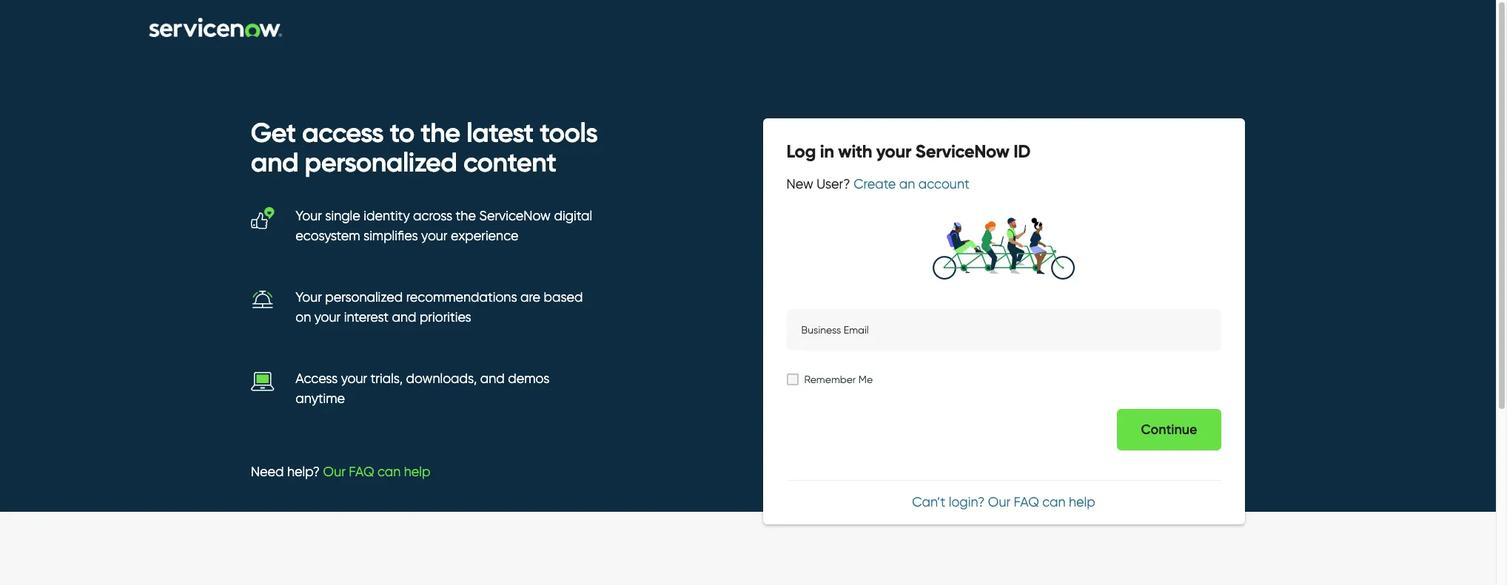 Task type: locate. For each thing, give the bounding box(es) containing it.
trials,
[[371, 371, 403, 387]]

access
[[296, 371, 338, 387]]

on
[[296, 310, 311, 326]]

1 horizontal spatial and
[[480, 371, 505, 387]]

temp image left "ecosystem"
[[251, 207, 275, 230]]

your inside your single identity across the servicenow digital ecosystem simplifies your experience
[[296, 208, 322, 225]]

your for your single identity across the servicenow digital ecosystem simplifies your experience
[[296, 208, 322, 225]]

and
[[392, 310, 416, 326], [480, 371, 505, 387]]

single
[[325, 208, 361, 225]]

access your trials, downloads, and demos anytime
[[296, 371, 550, 407]]

your down across
[[421, 228, 448, 245]]

anytime
[[296, 391, 345, 407]]

your inside access your trials, downloads, and demos anytime
[[341, 371, 367, 387]]

and right interest
[[392, 310, 416, 326]]

1 vertical spatial and
[[480, 371, 505, 387]]

0 vertical spatial and
[[392, 310, 416, 326]]

your left 'trials,'
[[341, 371, 367, 387]]

and left demos
[[480, 371, 505, 387]]

experience
[[451, 228, 519, 245]]

1 vertical spatial temp image
[[251, 370, 275, 393]]

ecosystem
[[296, 228, 360, 245]]

and inside your personalized recommendations are based on your interest and priorities
[[392, 310, 416, 326]]

your for your personalized recommendations are based on your interest and priorities
[[296, 290, 322, 306]]

0 vertical spatial temp image
[[251, 207, 275, 230]]

your inside your personalized recommendations are based on your interest and priorities
[[296, 290, 322, 306]]

across
[[413, 208, 453, 225]]

temp image
[[251, 207, 275, 230], [251, 370, 275, 393]]

1 vertical spatial your
[[296, 290, 322, 306]]

digital
[[554, 208, 592, 225]]

your up the on
[[296, 290, 322, 306]]

1 your from the top
[[296, 208, 322, 225]]

your right the on
[[315, 310, 341, 326]]

1 temp image from the top
[[251, 207, 275, 230]]

2 vertical spatial your
[[341, 371, 367, 387]]

2 temp image from the top
[[251, 370, 275, 393]]

interest
[[344, 310, 389, 326]]

temp image left the access
[[251, 370, 275, 393]]

your
[[421, 228, 448, 245], [315, 310, 341, 326], [341, 371, 367, 387]]

your up "ecosystem"
[[296, 208, 322, 225]]

2 your from the top
[[296, 290, 322, 306]]

0 vertical spatial your
[[296, 208, 322, 225]]

recommendations
[[406, 290, 517, 306]]

0 horizontal spatial and
[[392, 310, 416, 326]]

0 vertical spatial your
[[421, 228, 448, 245]]

your
[[296, 208, 322, 225], [296, 290, 322, 306]]

1 vertical spatial your
[[315, 310, 341, 326]]



Task type: describe. For each thing, give the bounding box(es) containing it.
your inside your personalized recommendations are based on your interest and priorities
[[315, 310, 341, 326]]

priorities
[[420, 310, 472, 326]]

simplifies
[[364, 228, 418, 245]]

identity
[[364, 208, 410, 225]]

need help?
[[251, 464, 323, 481]]

your personalized recommendations are based on your interest and priorities
[[296, 290, 583, 326]]

need
[[251, 464, 284, 481]]

based
[[544, 290, 583, 306]]

personalized
[[325, 290, 403, 306]]

and inside access your trials, downloads, and demos anytime
[[480, 371, 505, 387]]

are
[[521, 290, 541, 306]]

demos
[[508, 371, 550, 387]]

downloads,
[[406, 371, 477, 387]]

your inside your single identity across the servicenow digital ecosystem simplifies your experience
[[421, 228, 448, 245]]

the
[[456, 208, 476, 225]]

servicenow
[[479, 208, 551, 225]]

temp image for your
[[251, 207, 275, 230]]

help?
[[287, 464, 320, 481]]

temp image for access
[[251, 370, 275, 393]]

temp image
[[251, 288, 275, 312]]

your single identity across the servicenow digital ecosystem simplifies your experience
[[296, 208, 592, 245]]



